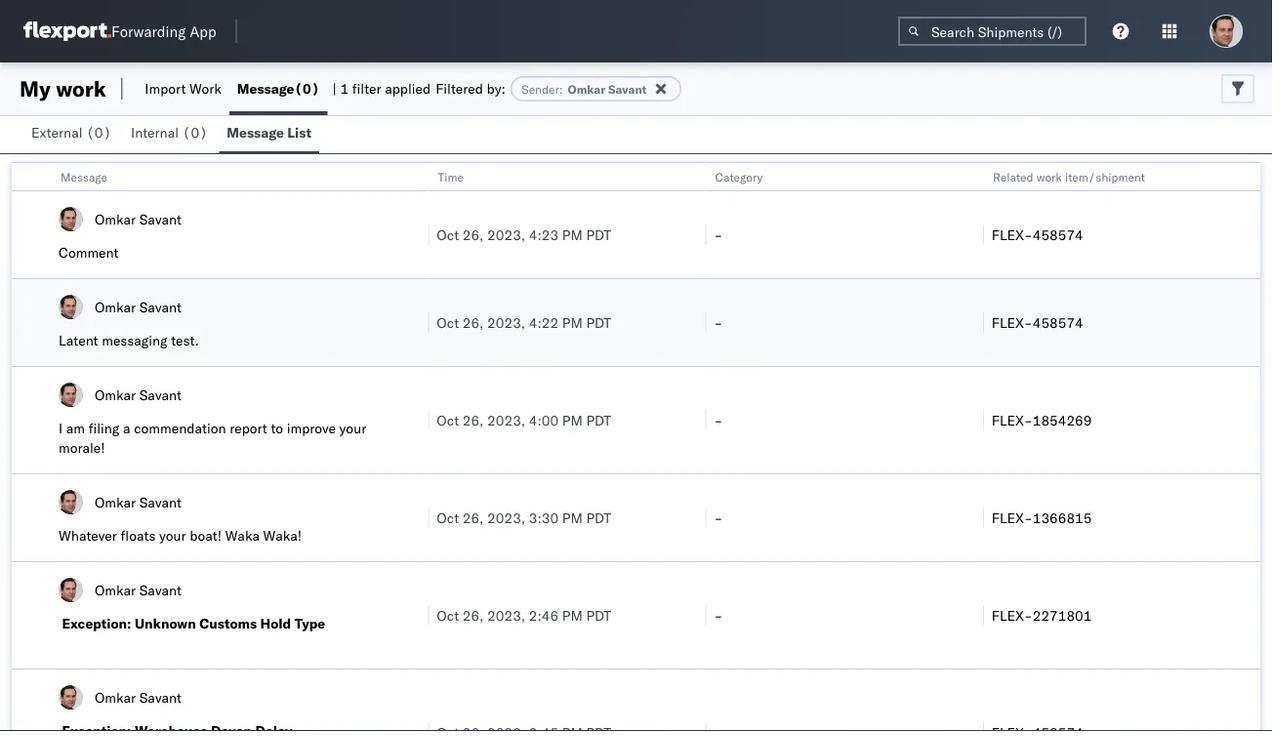 Task type: describe. For each thing, give the bounding box(es) containing it.
- for oct 26, 2023, 4:23 pm pdt
[[715, 226, 723, 243]]

sender : omkar savant
[[522, 82, 647, 96]]

:
[[559, 82, 563, 96]]

report
[[230, 420, 267, 437]]

2023, for 4:23
[[487, 226, 526, 243]]

omkar for i
[[95, 386, 136, 403]]

1
[[340, 80, 349, 97]]

- for oct 26, 2023, 4:22 pm pdt
[[715, 314, 723, 331]]

omkar right :
[[568, 82, 606, 96]]

oct for oct 26, 2023, 2:46 pm pdt
[[437, 607, 459, 624]]

exception: unknown customs hold type
[[62, 615, 325, 632]]

flex- 1854269
[[992, 412, 1092, 429]]

pm for 4:23
[[562, 226, 583, 243]]

flex- 458574 for oct 26, 2023, 4:22 pm pdt
[[992, 314, 1084, 331]]

savant for i
[[139, 386, 182, 403]]

omkar savant for i
[[95, 386, 182, 403]]

import work button
[[137, 63, 229, 115]]

work
[[189, 80, 222, 97]]

sender
[[522, 82, 559, 96]]

exception:
[[62, 615, 131, 632]]

- for oct 26, 2023, 2:46 pm pdt
[[715, 607, 723, 624]]

customs
[[199, 615, 257, 632]]

flex- for oct 26, 2023, 4:23 pm pdt
[[992, 226, 1033, 243]]

pdt for oct 26, 2023, 4:00 pm pdt
[[586, 412, 612, 429]]

26, for oct 26, 2023, 4:23 pm pdt
[[463, 226, 484, 243]]

omkar savant inside button
[[95, 689, 182, 706]]

unknown
[[135, 615, 196, 632]]

boat!
[[190, 527, 222, 545]]

external (0) button
[[23, 115, 123, 153]]

- for oct 26, 2023, 4:00 pm pdt
[[715, 412, 723, 429]]

message for list
[[227, 124, 284, 141]]

commendation
[[134, 420, 226, 437]]

flex- for oct 26, 2023, 4:22 pm pdt
[[992, 314, 1033, 331]]

oct for oct 26, 2023, 3:30 pm pdt
[[437, 509, 459, 526]]

forwarding app
[[111, 22, 216, 41]]

my
[[20, 75, 51, 102]]

whatever floats your boat! waka waka!
[[59, 527, 302, 545]]

my work
[[20, 75, 106, 102]]

omkar savant for latent
[[95, 298, 182, 315]]

pm for 4:22
[[562, 314, 583, 331]]

morale!
[[59, 440, 105, 457]]

1 vertical spatial your
[[159, 527, 186, 545]]

message list
[[227, 124, 312, 141]]

4:00
[[529, 412, 559, 429]]

pdt for oct 26, 2023, 4:23 pm pdt
[[586, 226, 612, 243]]

related
[[993, 169, 1034, 184]]

omkar savant for whatever
[[95, 494, 182, 511]]

savant right :
[[609, 82, 647, 96]]

| 1 filter applied filtered by:
[[333, 80, 506, 97]]

flex- for oct 26, 2023, 3:30 pm pdt
[[992, 509, 1033, 526]]

oct for oct 26, 2023, 4:22 pm pdt
[[437, 314, 459, 331]]

2023, for 4:00
[[487, 412, 526, 429]]

forwarding app link
[[23, 21, 216, 41]]

time
[[438, 169, 464, 184]]

flex- for oct 26, 2023, 4:00 pm pdt
[[992, 412, 1033, 429]]

omkar for exception:
[[95, 582, 136, 599]]

message for (0)
[[237, 80, 294, 97]]

resize handle column header for related work item/shipment
[[1238, 163, 1261, 732]]

pdt for oct 26, 2023, 4:22 pm pdt
[[586, 314, 612, 331]]

omkar savant button
[[12, 670, 1261, 732]]

internal (0) button
[[123, 115, 219, 153]]

3:30
[[529, 509, 559, 526]]

comment
[[59, 244, 119, 261]]

messaging
[[102, 332, 168, 349]]

app
[[190, 22, 216, 41]]

floats
[[121, 527, 156, 545]]

omkar for whatever
[[95, 494, 136, 511]]

filtered
[[436, 80, 483, 97]]

savant for whatever
[[139, 494, 182, 511]]

2023, for 3:30
[[487, 509, 526, 526]]

oct 26, 2023, 4:00 pm pdt
[[437, 412, 612, 429]]

Search Shipments (/) text field
[[899, 17, 1087, 46]]

1854269
[[1033, 412, 1092, 429]]

458574 for oct 26, 2023, 4:23 pm pdt
[[1033, 226, 1084, 243]]

waka
[[225, 527, 260, 545]]

pm for 4:00
[[562, 412, 583, 429]]

26, for oct 26, 2023, 2:46 pm pdt
[[463, 607, 484, 624]]



Task type: vqa. For each thing, say whether or not it's contained in the screenshot.
MESSAGE LIST
yes



Task type: locate. For each thing, give the bounding box(es) containing it.
omkar savant up comment
[[95, 210, 182, 228]]

2 omkar savant from the top
[[95, 298, 182, 315]]

1366815
[[1033, 509, 1092, 526]]

(0) for message (0)
[[294, 80, 320, 97]]

2023, left 4:22
[[487, 314, 526, 331]]

pdt right 4:00
[[586, 412, 612, 429]]

458574 for oct 26, 2023, 4:22 pm pdt
[[1033, 314, 1084, 331]]

i am filing a commendation report to improve your morale!
[[59, 420, 366, 457]]

to
[[271, 420, 283, 437]]

2271801
[[1033, 607, 1092, 624]]

1 pdt from the top
[[586, 226, 612, 243]]

2023, for 4:22
[[487, 314, 526, 331]]

|
[[333, 80, 337, 97]]

oct left 4:00
[[437, 412, 459, 429]]

4 flex- from the top
[[992, 509, 1033, 526]]

4:23
[[529, 226, 559, 243]]

26, left 2:46
[[463, 607, 484, 624]]

1 2023, from the top
[[487, 226, 526, 243]]

2 vertical spatial message
[[61, 169, 107, 184]]

import
[[145, 80, 186, 97]]

omkar savant for comment
[[95, 210, 182, 228]]

2023, left 4:23
[[487, 226, 526, 243]]

26, for oct 26, 2023, 4:00 pm pdt
[[463, 412, 484, 429]]

0 vertical spatial 458574
[[1033, 226, 1084, 243]]

resize handle column header for time
[[682, 163, 706, 732]]

pm right 4:23
[[562, 226, 583, 243]]

omkar savant up unknown
[[95, 582, 182, 599]]

message down external (0) button
[[61, 169, 107, 184]]

5 oct from the top
[[437, 607, 459, 624]]

2 pdt from the top
[[586, 314, 612, 331]]

omkar up exception:
[[95, 582, 136, 599]]

3 oct from the top
[[437, 412, 459, 429]]

2 458574 from the top
[[1033, 314, 1084, 331]]

oct left 3:30
[[437, 509, 459, 526]]

savant for exception:
[[139, 582, 182, 599]]

(0)
[[294, 80, 320, 97], [86, 124, 112, 141], [182, 124, 208, 141]]

test.
[[171, 332, 199, 349]]

3 26, from the top
[[463, 412, 484, 429]]

3 pdt from the top
[[586, 412, 612, 429]]

import work
[[145, 80, 222, 97]]

message (0)
[[237, 80, 320, 97]]

omkar savant down unknown
[[95, 689, 182, 706]]

oct 26, 2023, 4:22 pm pdt
[[437, 314, 612, 331]]

omkar for comment
[[95, 210, 136, 228]]

4 2023, from the top
[[487, 509, 526, 526]]

2 2023, from the top
[[487, 314, 526, 331]]

omkar savant up floats
[[95, 494, 182, 511]]

0 vertical spatial message
[[237, 80, 294, 97]]

oct down "time"
[[437, 226, 459, 243]]

your
[[340, 420, 366, 437], [159, 527, 186, 545]]

pdt right 3:30
[[586, 509, 612, 526]]

omkar up comment
[[95, 210, 136, 228]]

0 horizontal spatial (0)
[[86, 124, 112, 141]]

work right related
[[1037, 169, 1062, 184]]

work
[[56, 75, 106, 102], [1037, 169, 1062, 184]]

savant up whatever floats your boat! waka waka! in the bottom left of the page
[[139, 494, 182, 511]]

pdt for oct 26, 2023, 3:30 pm pdt
[[586, 509, 612, 526]]

oct for oct 26, 2023, 4:00 pm pdt
[[437, 412, 459, 429]]

4 pm from the top
[[562, 509, 583, 526]]

1 omkar savant from the top
[[95, 210, 182, 228]]

savant
[[609, 82, 647, 96], [139, 210, 182, 228], [139, 298, 182, 315], [139, 386, 182, 403], [139, 494, 182, 511], [139, 582, 182, 599], [139, 689, 182, 706]]

4 - from the top
[[715, 509, 723, 526]]

whatever
[[59, 527, 117, 545]]

-
[[715, 226, 723, 243], [715, 314, 723, 331], [715, 412, 723, 429], [715, 509, 723, 526], [715, 607, 723, 624]]

26, for oct 26, 2023, 4:22 pm pdt
[[463, 314, 484, 331]]

2 resize handle column header from the left
[[682, 163, 706, 732]]

related work item/shipment
[[993, 169, 1145, 184]]

0 horizontal spatial your
[[159, 527, 186, 545]]

pdt right 4:23
[[586, 226, 612, 243]]

2023, left 3:30
[[487, 509, 526, 526]]

1 oct from the top
[[437, 226, 459, 243]]

oct 26, 2023, 3:30 pm pdt
[[437, 509, 612, 526]]

pdt right 4:22
[[586, 314, 612, 331]]

message inside button
[[227, 124, 284, 141]]

flex-
[[992, 226, 1033, 243], [992, 314, 1033, 331], [992, 412, 1033, 429], [992, 509, 1033, 526], [992, 607, 1033, 624]]

flex- 2271801
[[992, 607, 1092, 624]]

2 oct from the top
[[437, 314, 459, 331]]

resize handle column header for category
[[960, 163, 983, 732]]

oct
[[437, 226, 459, 243], [437, 314, 459, 331], [437, 412, 459, 429], [437, 509, 459, 526], [437, 607, 459, 624]]

5 pdt from the top
[[586, 607, 612, 624]]

pm right 3:30
[[562, 509, 583, 526]]

flexport. image
[[23, 21, 111, 41]]

category
[[716, 169, 763, 184]]

work for my
[[56, 75, 106, 102]]

savant up "commendation"
[[139, 386, 182, 403]]

oct 26, 2023, 4:23 pm pdt
[[437, 226, 612, 243]]

pm for 2:46
[[562, 607, 583, 624]]

your inside i am filing a commendation report to improve your morale!
[[340, 420, 366, 437]]

2 26, from the top
[[463, 314, 484, 331]]

pm right 4:22
[[562, 314, 583, 331]]

pdt right 2:46
[[586, 607, 612, 624]]

2 - from the top
[[715, 314, 723, 331]]

1 26, from the top
[[463, 226, 484, 243]]

savant up unknown
[[139, 582, 182, 599]]

external
[[31, 124, 83, 141]]

waka!
[[263, 527, 302, 545]]

0 vertical spatial flex- 458574
[[992, 226, 1084, 243]]

oct left 2:46
[[437, 607, 459, 624]]

1 vertical spatial message
[[227, 124, 284, 141]]

2023, left 2:46
[[487, 607, 526, 624]]

4 26, from the top
[[463, 509, 484, 526]]

2 flex- 458574 from the top
[[992, 314, 1084, 331]]

4 oct from the top
[[437, 509, 459, 526]]

1 vertical spatial 458574
[[1033, 314, 1084, 331]]

5 - from the top
[[715, 607, 723, 624]]

1 resize handle column header from the left
[[405, 163, 428, 732]]

26, for oct 26, 2023, 3:30 pm pdt
[[463, 509, 484, 526]]

omkar down exception:
[[95, 689, 136, 706]]

savant up the test.
[[139, 298, 182, 315]]

omkar
[[568, 82, 606, 96], [95, 210, 136, 228], [95, 298, 136, 315], [95, 386, 136, 403], [95, 494, 136, 511], [95, 582, 136, 599], [95, 689, 136, 706]]

latent messaging test.
[[59, 332, 199, 349]]

1 horizontal spatial your
[[340, 420, 366, 437]]

filter
[[352, 80, 381, 97]]

omkar savant
[[95, 210, 182, 228], [95, 298, 182, 315], [95, 386, 182, 403], [95, 494, 182, 511], [95, 582, 182, 599], [95, 689, 182, 706]]

savant for latent
[[139, 298, 182, 315]]

26, left 4:00
[[463, 412, 484, 429]]

(0) right internal
[[182, 124, 208, 141]]

list
[[287, 124, 312, 141]]

5 26, from the top
[[463, 607, 484, 624]]

flex- 458574 for oct 26, 2023, 4:23 pm pdt
[[992, 226, 1084, 243]]

1 flex- 458574 from the top
[[992, 226, 1084, 243]]

savant down internal (0) button on the left top of the page
[[139, 210, 182, 228]]

message
[[237, 80, 294, 97], [227, 124, 284, 141], [61, 169, 107, 184]]

internal (0)
[[131, 124, 208, 141]]

flex- 1366815
[[992, 509, 1092, 526]]

(0) left |
[[294, 80, 320, 97]]

pm for 3:30
[[562, 509, 583, 526]]

3 2023, from the top
[[487, 412, 526, 429]]

3 omkar savant from the top
[[95, 386, 182, 403]]

458574
[[1033, 226, 1084, 243], [1033, 314, 1084, 331]]

0 horizontal spatial work
[[56, 75, 106, 102]]

omkar savant for exception:
[[95, 582, 182, 599]]

omkar savant up a
[[95, 386, 182, 403]]

internal
[[131, 124, 179, 141]]

by:
[[487, 80, 506, 97]]

oct left 4:22
[[437, 314, 459, 331]]

oct for oct 26, 2023, 4:23 pm pdt
[[437, 226, 459, 243]]

3 flex- from the top
[[992, 412, 1033, 429]]

applied
[[385, 80, 431, 97]]

pm right 2:46
[[562, 607, 583, 624]]

your left boat!
[[159, 527, 186, 545]]

2023, for 2:46
[[487, 607, 526, 624]]

1 - from the top
[[715, 226, 723, 243]]

omkar for latent
[[95, 298, 136, 315]]

flex- for oct 26, 2023, 2:46 pm pdt
[[992, 607, 1033, 624]]

0 vertical spatial your
[[340, 420, 366, 437]]

flex- 458574
[[992, 226, 1084, 243], [992, 314, 1084, 331]]

1 458574 from the top
[[1033, 226, 1084, 243]]

type
[[295, 615, 325, 632]]

pdt for oct 26, 2023, 2:46 pm pdt
[[586, 607, 612, 624]]

(0) for external (0)
[[86, 124, 112, 141]]

5 pm from the top
[[562, 607, 583, 624]]

2:46
[[529, 607, 559, 624]]

(0) for internal (0)
[[182, 124, 208, 141]]

26, down "time"
[[463, 226, 484, 243]]

5 flex- from the top
[[992, 607, 1033, 624]]

message list button
[[219, 115, 319, 153]]

pm right 4:00
[[562, 412, 583, 429]]

latent
[[59, 332, 98, 349]]

5 omkar savant from the top
[[95, 582, 182, 599]]

oct 26, 2023, 2:46 pm pdt
[[437, 607, 612, 624]]

resize handle column header
[[405, 163, 428, 732], [682, 163, 706, 732], [960, 163, 983, 732], [1238, 163, 1261, 732]]

savant inside button
[[139, 689, 182, 706]]

0 vertical spatial work
[[56, 75, 106, 102]]

2 horizontal spatial (0)
[[294, 80, 320, 97]]

i
[[59, 420, 63, 437]]

- for oct 26, 2023, 3:30 pm pdt
[[715, 509, 723, 526]]

omkar up floats
[[95, 494, 136, 511]]

3 pm from the top
[[562, 412, 583, 429]]

savant down unknown
[[139, 689, 182, 706]]

item/shipment
[[1065, 169, 1145, 184]]

pdt
[[586, 226, 612, 243], [586, 314, 612, 331], [586, 412, 612, 429], [586, 509, 612, 526], [586, 607, 612, 624]]

1 vertical spatial work
[[1037, 169, 1062, 184]]

omkar up filing
[[95, 386, 136, 403]]

2023,
[[487, 226, 526, 243], [487, 314, 526, 331], [487, 412, 526, 429], [487, 509, 526, 526], [487, 607, 526, 624]]

1 horizontal spatial (0)
[[182, 124, 208, 141]]

1 pm from the top
[[562, 226, 583, 243]]

external (0)
[[31, 124, 112, 141]]

hold
[[260, 615, 291, 632]]

26, left 3:30
[[463, 509, 484, 526]]

pm
[[562, 226, 583, 243], [562, 314, 583, 331], [562, 412, 583, 429], [562, 509, 583, 526], [562, 607, 583, 624]]

a
[[123, 420, 130, 437]]

3 - from the top
[[715, 412, 723, 429]]

26, left 4:22
[[463, 314, 484, 331]]

omkar inside button
[[95, 689, 136, 706]]

your right "improve" on the bottom left of the page
[[340, 420, 366, 437]]

message left list
[[227, 124, 284, 141]]

filing
[[89, 420, 120, 437]]

4 omkar savant from the top
[[95, 494, 182, 511]]

work up external (0)
[[56, 75, 106, 102]]

1 vertical spatial flex- 458574
[[992, 314, 1084, 331]]

2 pm from the top
[[562, 314, 583, 331]]

1 horizontal spatial work
[[1037, 169, 1062, 184]]

message up message list
[[237, 80, 294, 97]]

3 resize handle column header from the left
[[960, 163, 983, 732]]

(0) right external
[[86, 124, 112, 141]]

26,
[[463, 226, 484, 243], [463, 314, 484, 331], [463, 412, 484, 429], [463, 509, 484, 526], [463, 607, 484, 624]]

work for related
[[1037, 169, 1062, 184]]

5 2023, from the top
[[487, 607, 526, 624]]

4 pdt from the top
[[586, 509, 612, 526]]

savant for comment
[[139, 210, 182, 228]]

omkar savant up messaging
[[95, 298, 182, 315]]

improve
[[287, 420, 336, 437]]

forwarding
[[111, 22, 186, 41]]

2023, left 4:00
[[487, 412, 526, 429]]

4 resize handle column header from the left
[[1238, 163, 1261, 732]]

6 omkar savant from the top
[[95, 689, 182, 706]]

4:22
[[529, 314, 559, 331]]

am
[[66, 420, 85, 437]]

omkar up latent messaging test.
[[95, 298, 136, 315]]

resize handle column header for message
[[405, 163, 428, 732]]

2 flex- from the top
[[992, 314, 1033, 331]]

1 flex- from the top
[[992, 226, 1033, 243]]



